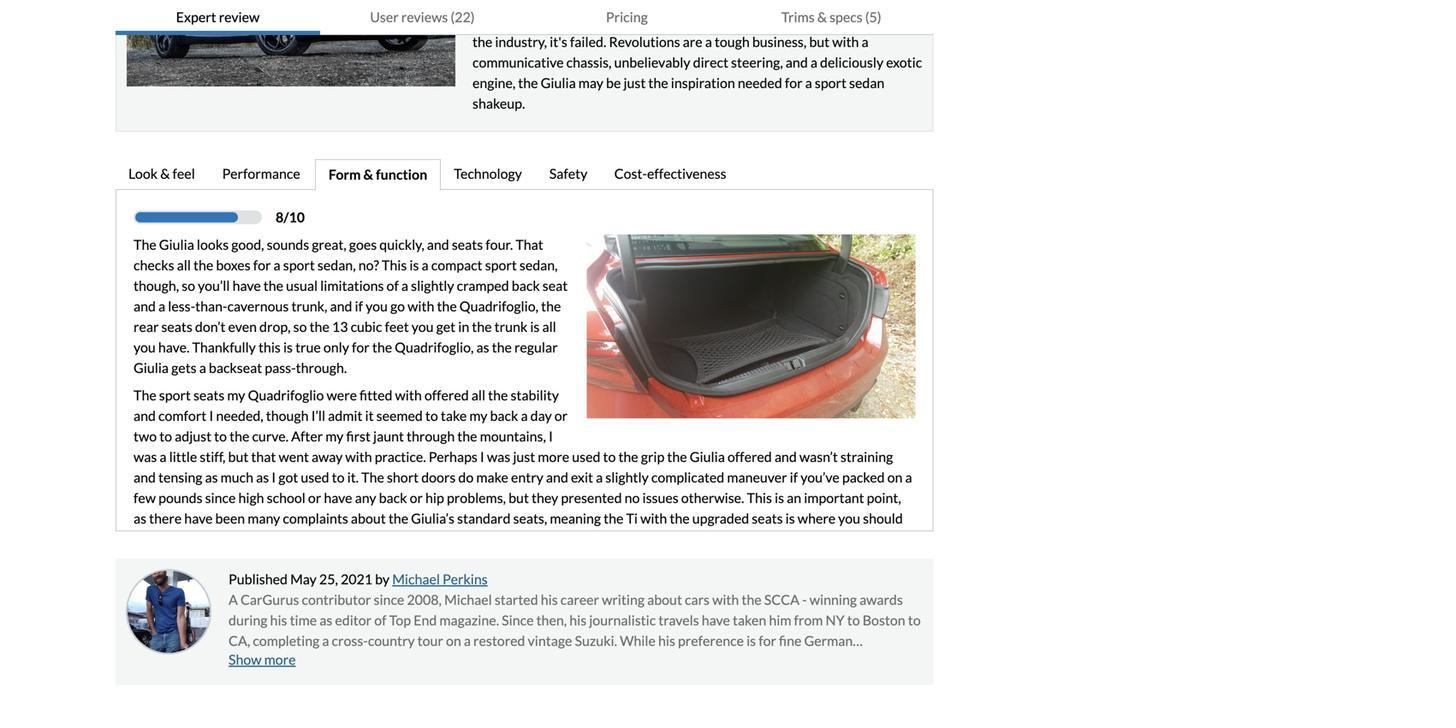 Task type: vqa. For each thing, say whether or not it's contained in the screenshot.
The Taken
yes



Task type: locate. For each thing, give the bounding box(es) containing it.
0 horizontal spatial about
[[351, 510, 386, 527]]

1 vertical spatial about
[[647, 592, 682, 608]]

more inside the sport seats my quadrifoglio were fitted with offered all the stability and comfort i needed, though i'll admit it seemed to take my back a day or two to adjust to the curve. after my first jaunt through the mountains, i was a little stiff, but that went away with practice. perhaps i was just more used to the grip the giulia offered and wasn't straining and tensing as much as i got used to it. the short doors do make entry and exit a slightly complicated maneuver if you've packed on a few pounds since high school or have any back or hip problems, but they presented no issues otherwise. this is an important point, as there have been many complaints about the giulia's standard seats, meaning the ti with the upgraded seats is where you should start looking. even so, i think most people will end up sitting on the left bolster when getting in or out, which wears seats out quickly.
[[538, 449, 569, 465]]

the down needed,
[[230, 428, 249, 445]]

2 vertical spatial my
[[326, 428, 344, 445]]

2 vertical spatial in
[[537, 674, 548, 691]]

a left cross-
[[322, 633, 329, 650]]

back
[[512, 277, 540, 294], [490, 408, 518, 424], [379, 490, 407, 507]]

to left grip
[[603, 449, 616, 465]]

even
[[228, 319, 257, 335]]

specs
[[830, 9, 863, 25]]

0 vertical spatial more
[[538, 449, 569, 465]]

the left 13
[[310, 319, 329, 335]]

2 horizontal spatial on
[[888, 469, 903, 486]]

1 horizontal spatial all
[[472, 387, 486, 404]]

cost-effectiveness
[[614, 165, 727, 182]]

regular
[[515, 339, 558, 356]]

this inside the sport seats my quadrifoglio were fitted with offered all the stability and comfort i needed, though i'll admit it seemed to take my back a day or two to adjust to the curve. after my first jaunt through the mountains, i was a little stiff, but that went away with practice. perhaps i was just more used to the grip the giulia offered and wasn't straining and tensing as much as i got used to it. the short doors do make entry and exit a slightly complicated maneuver if you've packed on a few pounds since high school or have any back or hip problems, but they presented no issues otherwise. this is an important point, as there have been many complaints about the giulia's standard seats, meaning the ti with the upgraded seats is where you should start looking. even so, i think most people will end up sitting on the left bolster when getting in or out, which wears seats out quickly.
[[747, 490, 772, 507]]

2017 alfa romeo giulia test drive review summaryimage image
[[127, 0, 455, 87]]

so up less-
[[182, 277, 195, 294]]

& inside trims & specs (5) tab
[[817, 9, 827, 25]]

and left exit
[[546, 469, 568, 486]]

1 horizontal spatial for
[[352, 339, 370, 356]]

through
[[407, 428, 455, 445]]

- right afford
[[569, 653, 573, 670]]

have up cavernous
[[233, 277, 261, 294]]

out,
[[708, 531, 731, 548]]

take
[[441, 408, 467, 424]]

or left out,
[[692, 531, 705, 548]]

0 vertical spatial giulia
[[159, 236, 194, 253]]

taken
[[733, 612, 766, 629]]

1 horizontal spatial about
[[647, 592, 682, 608]]

2 horizontal spatial all
[[542, 319, 556, 335]]

1 horizontal spatial was
[[487, 449, 510, 465]]

2 was from the left
[[487, 449, 510, 465]]

1 vertical spatial all
[[542, 319, 556, 335]]

then,
[[536, 612, 567, 629]]

in inside the sport seats my quadrifoglio were fitted with offered all the stability and comfort i needed, though i'll admit it seemed to take my back a day or two to adjust to the curve. after my first jaunt through the mountains, i was a little stiff, but that went away with practice. perhaps i was just more used to the grip the giulia offered and wasn't straining and tensing as much as i got used to it. the short doors do make entry and exit a slightly complicated maneuver if you've packed on a few pounds since high school or have any back or hip problems, but they presented no issues otherwise. this is an important point, as there have been many complaints about the giulia's standard seats, meaning the ti with the upgraded seats is where you should start looking. even so, i think most people will end up sitting on the left bolster when getting in or out, which wears seats out quickly.
[[678, 531, 690, 548]]

don't
[[195, 319, 226, 335]]

backseat for of
[[574, 674, 627, 691]]

0 horizontal spatial but
[[228, 449, 249, 465]]

used down away
[[301, 469, 329, 486]]

0 vertical spatial for
[[253, 257, 271, 274]]

1 horizontal spatial more
[[538, 449, 569, 465]]

used up exit
[[572, 449, 601, 465]]

0 vertical spatial so
[[182, 277, 195, 294]]

0 vertical spatial backseat
[[209, 360, 262, 376]]

the down issues
[[670, 510, 690, 527]]

2 horizontal spatial my
[[469, 408, 488, 424]]

a cargurus contributor since 2008, michael started his career writing about cars with the scca - winning awards during his time as editor of top end magazine. since then, his journalistic travels have taken him from ny to boston to ca, completing a cross-country tour on a restored vintage suzuki. while his preference is for fine german automobiles - and the extra leg room they so often afford - his first automobile memories center around impromptu mustang vs. corvette races down the local highway, in the backseat of his father's latest acquisition.
[[229, 592, 921, 691]]

corvette
[[303, 674, 357, 691]]

this down maneuver
[[747, 490, 772, 507]]

1 vertical spatial this
[[747, 490, 772, 507]]

cost-effectiveness tab
[[602, 159, 742, 191]]

& inside look & feel tab
[[160, 165, 170, 182]]

seats up compact
[[452, 236, 483, 253]]

0 horizontal spatial slightly
[[411, 277, 454, 294]]

but
[[228, 449, 249, 465], [509, 490, 529, 507]]

the up "checks"
[[134, 236, 156, 253]]

on right tour
[[446, 633, 461, 650]]

cross-
[[332, 633, 368, 650]]

otherwise.
[[681, 490, 744, 507]]

more right just
[[538, 449, 569, 465]]

a
[[274, 257, 281, 274], [422, 257, 429, 274], [401, 277, 408, 294], [158, 298, 165, 315], [199, 360, 206, 376], [521, 408, 528, 424], [160, 449, 167, 465], [596, 469, 603, 486], [905, 469, 912, 486], [322, 633, 329, 650], [464, 633, 471, 650]]

room
[[414, 653, 446, 670]]

tab list
[[116, 0, 934, 35], [116, 159, 934, 191]]

safety
[[549, 165, 588, 182]]

1 horizontal spatial sedan,
[[520, 257, 558, 274]]

back up the mountains,
[[490, 408, 518, 424]]

1 horizontal spatial used
[[572, 449, 601, 465]]

and left wasn't
[[775, 449, 797, 465]]

the up two
[[134, 387, 156, 404]]

0 horizontal spatial in
[[458, 319, 469, 335]]

about up travels
[[647, 592, 682, 608]]

0 horizontal spatial sedan,
[[318, 257, 356, 274]]

since inside a cargurus contributor since 2008, michael started his career writing about cars with the scca - winning awards during his time as editor of top end magazine. since then, his journalistic travels have taken him from ny to boston to ca, completing a cross-country tour on a restored vintage suzuki. while his preference is for fine german automobiles - and the extra leg room they so often afford - his first automobile memories center around impromptu mustang vs. corvette races down the local highway, in the backseat of his father's latest acquisition.
[[374, 592, 404, 608]]

tab panel containing 8
[[116, 189, 934, 550]]

sitting
[[449, 531, 486, 548]]

slightly inside the sport seats my quadrifoglio were fitted with offered all the stability and comfort i needed, though i'll admit it seemed to take my back a day or two to adjust to the curve. after my first jaunt through the mountains, i was a little stiff, but that went away with practice. perhaps i was just more used to the grip the giulia offered and wasn't straining and tensing as much as i got used to it. the short doors do make entry and exit a slightly complicated maneuver if you've packed on a few pounds since high school or have any back or hip problems, but they presented no issues otherwise. this is an important point, as there have been many complaints about the giulia's standard seats, meaning the ti with the upgraded seats is where you should start looking. even so, i think most people will end up sitting on the left bolster when getting in or out, which wears seats out quickly.
[[606, 469, 649, 486]]

so inside a cargurus contributor since 2008, michael started his career writing about cars with the scca - winning awards during his time as editor of top end magazine. since then, his journalistic travels have taken him from ny to boston to ca, completing a cross-country tour on a restored vintage suzuki. while his preference is for fine german automobiles - and the extra leg room they so often afford - his first automobile memories center around impromptu mustang vs. corvette races down the local highway, in the backseat of his father's latest acquisition.
[[478, 653, 492, 670]]

1 vertical spatial on
[[489, 531, 504, 548]]

1 vertical spatial but
[[509, 490, 529, 507]]

writing
[[602, 592, 645, 608]]

sedan, down that
[[520, 257, 558, 274]]

2 vertical spatial on
[[446, 633, 461, 650]]

slightly
[[411, 277, 454, 294], [606, 469, 649, 486]]

first inside a cargurus contributor since 2008, michael started his career writing about cars with the scca - winning awards during his time as editor of top end magazine. since then, his journalistic travels have taken him from ny to boston to ca, completing a cross-country tour on a restored vintage suzuki. while his preference is for fine german automobiles - and the extra leg room they so often afford - his first automobile memories center around impromptu mustang vs. corvette races down the local highway, in the backseat of his father's latest acquisition.
[[596, 653, 620, 670]]

show more
[[229, 652, 296, 668]]

winning
[[810, 592, 857, 608]]

0 horizontal spatial &
[[160, 165, 170, 182]]

2 sedan, from the left
[[520, 257, 558, 274]]

first down the suzuki.
[[596, 653, 620, 670]]

for down good,
[[253, 257, 271, 274]]

was down two
[[134, 449, 157, 465]]

they up the local
[[449, 653, 475, 670]]

user reviews (22)
[[370, 9, 475, 25]]

0 horizontal spatial they
[[449, 653, 475, 670]]

- down completing
[[305, 653, 310, 670]]

with right the cars
[[712, 592, 739, 608]]

if
[[355, 298, 363, 315], [790, 469, 798, 486]]

trunk,
[[291, 298, 327, 315]]

about
[[351, 510, 386, 527], [647, 592, 682, 608]]

offered up take
[[425, 387, 469, 404]]

1 horizontal spatial they
[[532, 490, 558, 507]]

extra
[[360, 653, 391, 670]]

0 vertical spatial tab list
[[116, 0, 934, 35]]

a right packed
[[905, 469, 912, 486]]

giulia down have.
[[134, 360, 169, 376]]

0 horizontal spatial sport
[[159, 387, 191, 404]]

0 horizontal spatial was
[[134, 449, 157, 465]]

is down taken
[[747, 633, 756, 650]]

sedan, down "great,"
[[318, 257, 356, 274]]

1 vertical spatial if
[[790, 469, 798, 486]]

2017 alfa romeo giulia test drive review formandfunctionimage image
[[587, 235, 916, 419]]

of up go
[[387, 277, 399, 294]]

1 vertical spatial used
[[301, 469, 329, 486]]

german
[[804, 633, 853, 650]]

0 vertical spatial the
[[134, 236, 156, 253]]

0 vertical spatial used
[[572, 449, 601, 465]]

since inside the sport seats my quadrifoglio were fitted with offered all the stability and comfort i needed, though i'll admit it seemed to take my back a day or two to adjust to the curve. after my first jaunt through the mountains, i was a little stiff, but that went away with practice. perhaps i was just more used to the grip the giulia offered and wasn't straining and tensing as much as i got used to it. the short doors do make entry and exit a slightly complicated maneuver if you've packed on a few pounds since high school or have any back or hip problems, but they presented no issues otherwise. this is an important point, as there have been many complaints about the giulia's standard seats, meaning the ti with the upgraded seats is where you should start looking. even so, i think most people will end up sitting on the left bolster when getting in or out, which wears seats out quickly.
[[205, 490, 236, 507]]

2 horizontal spatial in
[[678, 531, 690, 548]]

high
[[238, 490, 264, 507]]

for inside a cargurus contributor since 2008, michael started his career writing about cars with the scca - winning awards during his time as editor of top end magazine. since then, his journalistic travels have taken him from ny to boston to ca, completing a cross-country tour on a restored vintage suzuki. while his preference is for fine german automobiles - and the extra leg room they so often afford - his first automobile memories center around impromptu mustang vs. corvette races down the local highway, in the backseat of his father's latest acquisition.
[[759, 633, 777, 650]]

backseat
[[209, 360, 262, 376], [574, 674, 627, 691]]

to right boston
[[908, 612, 921, 629]]

him
[[769, 612, 792, 629]]

0 horizontal spatial michael
[[392, 571, 440, 588]]

1 horizontal spatial slightly
[[606, 469, 649, 486]]

stiff,
[[200, 449, 226, 465]]

and up corvette
[[313, 653, 335, 670]]

form & function tab
[[315, 159, 441, 191]]

the for the sport seats my quadrifoglio were fitted with offered all the stability and comfort i needed, though i'll admit it seemed to take my back a day or two to adjust to the curve. after my first jaunt through the mountains, i was a little stiff, but that went away with practice. perhaps i was just more used to the grip the giulia offered and wasn't straining and tensing as much as i got used to it. the short doors do make entry and exit a slightly complicated maneuver if you've packed on a few pounds since high school or have any back or hip problems, but they presented no issues otherwise. this is an important point, as there have been many complaints about the giulia's standard seats, meaning the ti with the upgraded seats is where you should start looking. even so, i think most people will end up sitting on the left bolster when getting in or out, which wears seats out quickly.
[[134, 387, 156, 404]]

usual
[[286, 277, 318, 294]]

&
[[817, 9, 827, 25], [160, 165, 170, 182], [363, 166, 373, 183]]

1 horizontal spatial michael
[[444, 592, 492, 608]]

0 vertical spatial back
[[512, 277, 540, 294]]

about inside the sport seats my quadrifoglio were fitted with offered all the stability and comfort i needed, though i'll admit it seemed to take my back a day or two to adjust to the curve. after my first jaunt through the mountains, i was a little stiff, but that went away with practice. perhaps i was just more used to the grip the giulia offered and wasn't straining and tensing as much as i got used to it. the short doors do make entry and exit a slightly complicated maneuver if you've packed on a few pounds since high school or have any back or hip problems, but they presented no issues otherwise. this is an important point, as there have been many complaints about the giulia's standard seats, meaning the ti with the upgraded seats is where you should start looking. even so, i think most people will end up sitting on the left bolster when getting in or out, which wears seats out quickly.
[[351, 510, 386, 527]]

with inside the giulia looks good, sounds great, goes quickly, and seats four. that checks all the boxes for a sport sedan, no? this is a compact sport sedan, though, so you'll have the usual limitations of a slightly cramped back seat and a less-than-cavernous trunk, and if you go with the quadrifoglio, the rear seats don't even drop, so the 13 cubic feet you get in the trunk is all you have. thankfully this is true only for the quadrifoglio, as the regular giulia gets a backseat pass-through.
[[408, 298, 434, 315]]

quadrifoglio, down "get"
[[395, 339, 474, 356]]

1 horizontal spatial in
[[537, 674, 548, 691]]

of inside the giulia looks good, sounds great, goes quickly, and seats four. that checks all the boxes for a sport sedan, no? this is a compact sport sedan, though, so you'll have the usual limitations of a slightly cramped back seat and a less-than-cavernous trunk, and if you go with the quadrifoglio, the rear seats don't even drop, so the 13 cubic feet you get in the trunk is all you have. thankfully this is true only for the quadrifoglio, as the regular giulia gets a backseat pass-through.
[[387, 277, 399, 294]]

with
[[408, 298, 434, 315], [395, 387, 422, 404], [345, 449, 372, 465], [640, 510, 667, 527], [712, 592, 739, 608]]

sedan,
[[318, 257, 356, 274], [520, 257, 558, 274]]

feet
[[385, 319, 409, 335]]

first
[[346, 428, 371, 445], [596, 653, 620, 670]]

tab panel
[[116, 189, 934, 550]]

which
[[734, 531, 770, 548]]

0 horizontal spatial my
[[227, 387, 245, 404]]

1 horizontal spatial but
[[509, 490, 529, 507]]

backseat inside the giulia looks good, sounds great, goes quickly, and seats four. that checks all the boxes for a sport sedan, no? this is a compact sport sedan, though, so you'll have the usual limitations of a slightly cramped back seat and a less-than-cavernous trunk, and if you go with the quadrifoglio, the rear seats don't even drop, so the 13 cubic feet you get in the trunk is all you have. thankfully this is true only for the quadrifoglio, as the regular giulia gets a backseat pass-through.
[[209, 360, 262, 376]]

practice.
[[375, 449, 426, 465]]

as inside the giulia looks good, sounds great, goes quickly, and seats four. that checks all the boxes for a sport sedan, no? this is a compact sport sedan, though, so you'll have the usual limitations of a slightly cramped back seat and a less-than-cavernous trunk, and if you go with the quadrifoglio, the rear seats don't even drop, so the 13 cubic feet you get in the trunk is all you have. thankfully this is true only for the quadrifoglio, as the regular giulia gets a backseat pass-through.
[[476, 339, 489, 356]]

was
[[134, 449, 157, 465], [487, 449, 510, 465]]

this down quickly,
[[382, 257, 407, 274]]

the down looks
[[194, 257, 213, 274]]

& right form
[[363, 166, 373, 183]]

cargurus
[[241, 592, 299, 608]]

the down cross-
[[337, 653, 357, 670]]

1 horizontal spatial my
[[326, 428, 344, 445]]

1 vertical spatial for
[[352, 339, 370, 356]]

0 horizontal spatial so
[[182, 277, 195, 294]]

away
[[312, 449, 343, 465]]

2 horizontal spatial for
[[759, 633, 777, 650]]

as down few
[[134, 510, 146, 527]]

restored
[[474, 633, 525, 650]]

1 vertical spatial tab list
[[116, 159, 934, 191]]

michael
[[392, 571, 440, 588], [444, 592, 492, 608]]

expert review tab
[[116, 0, 320, 35]]

1 vertical spatial the
[[134, 387, 156, 404]]

end
[[406, 531, 428, 548]]

2 tab list from the top
[[116, 159, 934, 191]]

user reviews (22) tab
[[320, 0, 525, 35]]

as inside a cargurus contributor since 2008, michael started his career writing about cars with the scca - winning awards during his time as editor of top end magazine. since then, his journalistic travels have taken him from ny to boston to ca, completing a cross-country tour on a restored vintage suzuki. while his preference is for fine german automobiles - and the extra leg room they so often afford - his first automobile memories center around impromptu mustang vs. corvette races down the local highway, in the backseat of his father's latest acquisition.
[[320, 612, 332, 629]]

they inside the sport seats my quadrifoglio were fitted with offered all the stability and comfort i needed, though i'll admit it seemed to take my back a day or two to adjust to the curve. after my first jaunt through the mountains, i was a little stiff, but that went away with practice. perhaps i was just more used to the grip the giulia offered and wasn't straining and tensing as much as i got used to it. the short doors do make entry and exit a slightly complicated maneuver if you've packed on a few pounds since high school or have any back or hip problems, but they presented no issues otherwise. this is an important point, as there have been many complaints about the giulia's standard seats, meaning the ti with the upgraded seats is where you should start looking. even so, i think most people will end up sitting on the left bolster when getting in or out, which wears seats out quickly.
[[532, 490, 558, 507]]

and
[[427, 236, 449, 253], [134, 298, 156, 315], [330, 298, 352, 315], [134, 408, 156, 424], [775, 449, 797, 465], [134, 469, 156, 486], [546, 469, 568, 486], [313, 653, 335, 670]]

offered
[[425, 387, 469, 404], [728, 449, 772, 465]]

the left stability
[[488, 387, 508, 404]]

2 horizontal spatial sport
[[485, 257, 517, 274]]

0 vertical spatial on
[[888, 469, 903, 486]]

this
[[259, 339, 281, 356]]

0 horizontal spatial for
[[253, 257, 271, 274]]

the left left
[[507, 531, 527, 548]]

a right exit
[[596, 469, 603, 486]]

though,
[[134, 277, 179, 294]]

1 horizontal spatial so
[[293, 319, 307, 335]]

so up the true
[[293, 319, 307, 335]]

meaning
[[550, 510, 601, 527]]

michael inside a cargurus contributor since 2008, michael started his career writing about cars with the scca - winning awards during his time as editor of top end magazine. since then, his journalistic travels have taken him from ny to boston to ca, completing a cross-country tour on a restored vintage suzuki. while his preference is for fine german automobiles - and the extra leg room they so often afford - his first automobile memories center around impromptu mustang vs. corvette races down the local highway, in the backseat of his father's latest acquisition.
[[444, 592, 492, 608]]

few
[[134, 490, 156, 507]]

2 horizontal spatial &
[[817, 9, 827, 25]]

0 vertical spatial offered
[[425, 387, 469, 404]]

but down entry
[[509, 490, 529, 507]]

tab list containing expert review
[[116, 0, 934, 35]]

fine
[[779, 633, 802, 650]]

automobiles
[[229, 653, 303, 670]]

have
[[233, 277, 261, 294], [324, 490, 352, 507], [184, 510, 213, 527], [702, 612, 730, 629]]

completing
[[253, 633, 320, 650]]

0 horizontal spatial first
[[346, 428, 371, 445]]

1 vertical spatial backseat
[[574, 674, 627, 691]]

since down by
[[374, 592, 404, 608]]

1 horizontal spatial backseat
[[574, 674, 627, 691]]

by
[[375, 571, 390, 588]]

backseat inside a cargurus contributor since 2008, michael started his career writing about cars with the scca - winning awards during his time as editor of top end magazine. since then, his journalistic travels have taken him from ny to boston to ca, completing a cross-country tour on a restored vintage suzuki. while his preference is for fine german automobiles - and the extra leg room they so often afford - his first automobile memories center around impromptu mustang vs. corvette races down the local highway, in the backseat of his father's latest acquisition.
[[574, 674, 627, 691]]

and up two
[[134, 408, 156, 424]]

all inside the sport seats my quadrifoglio were fitted with offered all the stability and comfort i needed, though i'll admit it seemed to take my back a day or two to adjust to the curve. after my first jaunt through the mountains, i was a little stiff, but that went away with practice. perhaps i was just more used to the grip the giulia offered and wasn't straining and tensing as much as i got used to it. the short doors do make entry and exit a slightly complicated maneuver if you've packed on a few pounds since high school or have any back or hip problems, but they presented no issues otherwise. this is an important point, as there have been many complaints about the giulia's standard seats, meaning the ti with the upgraded seats is where you should start looking. even so, i think most people will end up sitting on the left bolster when getting in or out, which wears seats out quickly.
[[472, 387, 486, 404]]

seats up which in the right bottom of the page
[[752, 510, 783, 527]]

0 vertical spatial michael
[[392, 571, 440, 588]]

look & feel
[[128, 165, 195, 182]]

do
[[458, 469, 474, 486]]

sport down four.
[[485, 257, 517, 274]]

1 horizontal spatial if
[[790, 469, 798, 486]]

if inside the giulia looks good, sounds great, goes quickly, and seats four. that checks all the boxes for a sport sedan, no? this is a compact sport sedan, though, so you'll have the usual limitations of a slightly cramped back seat and a less-than-cavernous trunk, and if you go with the quadrifoglio, the rear seats don't even drop, so the 13 cubic feet you get in the trunk is all you have. thankfully this is true only for the quadrifoglio, as the regular giulia gets a backseat pass-through.
[[355, 298, 363, 315]]

should
[[863, 510, 903, 527]]

adjust
[[175, 428, 212, 445]]

offered up maneuver
[[728, 449, 772, 465]]

0 horizontal spatial this
[[382, 257, 407, 274]]

0 horizontal spatial more
[[264, 652, 296, 668]]

& inside form & function tab
[[363, 166, 373, 183]]

and inside a cargurus contributor since 2008, michael started his career writing about cars with the scca - winning awards during his time as editor of top end magazine. since then, his journalistic travels have taken him from ny to boston to ca, completing a cross-country tour on a restored vintage suzuki. while his preference is for fine german automobiles - and the extra leg room they so often afford - his first automobile memories center around impromptu mustang vs. corvette races down the local highway, in the backseat of his father's latest acquisition.
[[313, 653, 335, 670]]

complicated
[[651, 469, 725, 486]]

2 horizontal spatial so
[[478, 653, 492, 670]]

sport inside the sport seats my quadrifoglio were fitted with offered all the stability and comfort i needed, though i'll admit it seemed to take my back a day or two to adjust to the curve. after my first jaunt through the mountains, i was a little stiff, but that went away with practice. perhaps i was just more used to the grip the giulia offered and wasn't straining and tensing as much as i got used to it. the short doors do make entry and exit a slightly complicated maneuver if you've packed on a few pounds since high school or have any back or hip problems, but they presented no issues otherwise. this is an important point, as there have been many complaints about the giulia's standard seats, meaning the ti with the upgraded seats is where you should start looking. even so, i think most people will end up sitting on the left bolster when getting in or out, which wears seats out quickly.
[[159, 387, 191, 404]]

first down it
[[346, 428, 371, 445]]

pass-
[[265, 360, 296, 376]]

1 tab list from the top
[[116, 0, 934, 35]]

giulia up "checks"
[[159, 236, 194, 253]]

backseat down thankfully
[[209, 360, 262, 376]]

1 horizontal spatial first
[[596, 653, 620, 670]]

1 vertical spatial first
[[596, 653, 620, 670]]

0 vertical spatial in
[[458, 319, 469, 335]]

giulia's
[[411, 510, 455, 527]]

is up regular
[[530, 319, 540, 335]]

1 horizontal spatial since
[[374, 592, 404, 608]]

of
[[387, 277, 399, 294], [374, 612, 387, 629], [630, 674, 642, 691]]

michael perkins link
[[392, 571, 488, 588]]

0 horizontal spatial if
[[355, 298, 363, 315]]

tab list containing look & feel
[[116, 159, 934, 191]]

as
[[476, 339, 489, 356], [205, 469, 218, 486], [256, 469, 269, 486], [134, 510, 146, 527], [320, 612, 332, 629]]

1 horizontal spatial this
[[747, 490, 772, 507]]

1 vertical spatial they
[[449, 653, 475, 670]]

1 vertical spatial in
[[678, 531, 690, 548]]

a left little
[[160, 449, 167, 465]]

look & feel tab
[[116, 159, 209, 191]]

preference
[[678, 633, 744, 650]]

8
[[276, 209, 284, 226]]

0 vertical spatial of
[[387, 277, 399, 294]]

end
[[414, 612, 437, 629]]

the up will
[[389, 510, 408, 527]]

a down magazine.
[[464, 633, 471, 650]]

michael up "2008,"
[[392, 571, 440, 588]]

about inside a cargurus contributor since 2008, michael started his career writing about cars with the scca - winning awards during his time as editor of top end magazine. since then, his journalistic travels have taken him from ny to boston to ca, completing a cross-country tour on a restored vintage suzuki. while his preference is for fine german automobiles - and the extra leg room they so often afford - his first automobile memories center around impromptu mustang vs. corvette races down the local highway, in the backseat of his father's latest acquisition.
[[647, 592, 682, 608]]

slightly down compact
[[411, 277, 454, 294]]

1 vertical spatial since
[[374, 592, 404, 608]]

0 vertical spatial if
[[355, 298, 363, 315]]

perhaps
[[429, 449, 478, 465]]

the inside the giulia looks good, sounds great, goes quickly, and seats four. that checks all the boxes for a sport sedan, no? this is a compact sport sedan, though, so you'll have the usual limitations of a slightly cramped back seat and a less-than-cavernous trunk, and if you go with the quadrifoglio, the rear seats don't even drop, so the 13 cubic feet you get in the trunk is all you have. thankfully this is true only for the quadrifoglio, as the regular giulia gets a backseat pass-through.
[[134, 236, 156, 253]]

highway,
[[483, 674, 535, 691]]

if up an
[[790, 469, 798, 486]]

the right it.
[[361, 469, 384, 486]]

1 vertical spatial so
[[293, 319, 307, 335]]

2 vertical spatial back
[[379, 490, 407, 507]]

go
[[390, 298, 405, 315]]

0 horizontal spatial since
[[205, 490, 236, 507]]

1 vertical spatial quadrifoglio,
[[395, 339, 474, 356]]

after
[[291, 428, 323, 445]]

more
[[538, 449, 569, 465], [264, 652, 296, 668]]

pricing tab
[[525, 0, 729, 35]]

grip
[[641, 449, 665, 465]]

1 horizontal spatial &
[[363, 166, 373, 183]]

1 horizontal spatial sport
[[283, 257, 315, 274]]

0 horizontal spatial offered
[[425, 387, 469, 404]]

1 vertical spatial offered
[[728, 449, 772, 465]]

entry
[[511, 469, 544, 486]]

michael up magazine.
[[444, 592, 492, 608]]

about down any
[[351, 510, 386, 527]]

performance tab
[[209, 159, 315, 191]]

1 vertical spatial my
[[469, 408, 488, 424]]

giulia up complicated
[[690, 449, 725, 465]]

0 vertical spatial but
[[228, 449, 249, 465]]

that
[[251, 449, 276, 465]]

as right time
[[320, 612, 332, 629]]



Task type: describe. For each thing, give the bounding box(es) containing it.
the down feet
[[372, 339, 392, 356]]

ti
[[626, 510, 638, 527]]

back inside the giulia looks good, sounds great, goes quickly, and seats four. that checks all the boxes for a sport sedan, no? this is a compact sport sedan, though, so you'll have the usual limitations of a slightly cramped back seat and a less-than-cavernous trunk, and if you go with the quadrifoglio, the rear seats don't even drop, so the 13 cubic feet you get in the trunk is all you have. thankfully this is true only for the quadrifoglio, as the regular giulia gets a backseat pass-through.
[[512, 277, 540, 294]]

and up few
[[134, 469, 156, 486]]

upgraded
[[692, 510, 749, 527]]

michael perkins automotive journalist image
[[126, 569, 211, 655]]

you down rear
[[134, 339, 156, 356]]

standard
[[457, 510, 511, 527]]

scca
[[764, 592, 800, 608]]

quadrifoglio
[[248, 387, 324, 404]]

in inside a cargurus contributor since 2008, michael started his career writing about cars with the scca - winning awards during his time as editor of top end magazine. since then, his journalistic travels have taken him from ny to boston to ca, completing a cross-country tour on a restored vintage suzuki. while his preference is for fine german automobiles - and the extra leg room they so often afford - his first automobile memories center around impromptu mustang vs. corvette races down the local highway, in the backseat of his father's latest acquisition.
[[537, 674, 548, 691]]

with up getting
[[640, 510, 667, 527]]

as down 'stiff,'
[[205, 469, 218, 486]]

hip
[[426, 490, 444, 507]]

cavernous
[[227, 298, 289, 315]]

user
[[370, 9, 399, 25]]

top
[[389, 612, 411, 629]]

little
[[169, 449, 197, 465]]

i left got
[[272, 469, 276, 486]]

important
[[804, 490, 864, 507]]

have inside a cargurus contributor since 2008, michael started his career writing about cars with the scca - winning awards during his time as editor of top end magazine. since then, his journalistic travels have taken him from ny to boston to ca, completing a cross-country tour on a restored vintage suzuki. while his preference is for fine german automobiles - and the extra leg room they so often afford - his first automobile memories center around impromptu mustang vs. corvette races down the local highway, in the backseat of his father's latest acquisition.
[[702, 612, 730, 629]]

drop,
[[259, 319, 291, 335]]

i up adjust
[[209, 408, 213, 424]]

and up rear
[[134, 298, 156, 315]]

1 vertical spatial of
[[374, 612, 387, 629]]

the for the giulia looks good, sounds great, goes quickly, and seats four. that checks all the boxes for a sport sedan, no? this is a compact sport sedan, though, so you'll have the usual limitations of a slightly cramped back seat and a less-than-cavernous trunk, and if you go with the quadrifoglio, the rear seats don't even drop, so the 13 cubic feet you get in the trunk is all you have. thankfully this is true only for the quadrifoglio, as the regular giulia gets a backseat pass-through.
[[134, 236, 156, 253]]

1 vertical spatial back
[[490, 408, 518, 424]]

you inside the sport seats my quadrifoglio were fitted with offered all the stability and comfort i needed, though i'll admit it seemed to take my back a day or two to adjust to the curve. after my first jaunt through the mountains, i was a little stiff, but that went away with practice. perhaps i was just more used to the grip the giulia offered and wasn't straining and tensing as much as i got used to it. the short doors do make entry and exit a slightly complicated maneuver if you've packed on a few pounds since high school or have any back or hip problems, but they presented no issues otherwise. this is an important point, as there have been many complaints about the giulia's standard seats, meaning the ti with the upgraded seats is where you should start looking. even so, i think most people will end up sitting on the left bolster when getting in or out, which wears seats out quickly.
[[838, 510, 861, 527]]

1 horizontal spatial offered
[[728, 449, 772, 465]]

this inside the giulia looks good, sounds great, goes quickly, and seats four. that checks all the boxes for a sport sedan, no? this is a compact sport sedan, though, so you'll have the usual limitations of a slightly cramped back seat and a less-than-cavernous trunk, and if you go with the quadrifoglio, the rear seats don't even drop, so the 13 cubic feet you get in the trunk is all you have. thankfully this is true only for the quadrifoglio, as the regular giulia gets a backseat pass-through.
[[382, 257, 407, 274]]

father's
[[664, 674, 710, 691]]

just
[[513, 449, 535, 465]]

expert review
[[176, 9, 260, 25]]

seats,
[[513, 510, 547, 527]]

checks
[[134, 257, 174, 274]]

jaunt
[[373, 428, 404, 445]]

0 vertical spatial quadrifoglio,
[[460, 298, 539, 315]]

problems,
[[447, 490, 506, 507]]

1 vertical spatial more
[[264, 652, 296, 668]]

with inside a cargurus contributor since 2008, michael started his career writing about cars with the scca - winning awards during his time as editor of top end magazine. since then, his journalistic travels have taken him from ny to boston to ca, completing a cross-country tour on a restored vintage suzuki. while his preference is for fine german automobiles - and the extra leg room they so often afford - his first automobile memories center around impromptu mustang vs. corvette races down the local highway, in the backseat of his father's latest acquisition.
[[712, 592, 739, 608]]

will
[[382, 531, 403, 548]]

slightly inside the giulia looks good, sounds great, goes quickly, and seats four. that checks all the boxes for a sport sedan, no? this is a compact sport sedan, though, so you'll have the usual limitations of a slightly cramped back seat and a less-than-cavernous trunk, and if you go with the quadrifoglio, the rear seats don't even drop, so the 13 cubic feet you get in the trunk is all you have. thankfully this is true only for the quadrifoglio, as the regular giulia gets a backseat pass-through.
[[411, 277, 454, 294]]

with up it.
[[345, 449, 372, 465]]

is up 'wears'
[[786, 510, 795, 527]]

& for trims
[[817, 9, 827, 25]]

function
[[376, 166, 427, 183]]

backseat for pass-
[[209, 360, 262, 376]]

published may 25, 2021 by michael perkins
[[229, 571, 488, 588]]

the down trunk
[[492, 339, 512, 356]]

i right so,
[[266, 531, 270, 548]]

1 horizontal spatial -
[[569, 653, 573, 670]]

a left less-
[[158, 298, 165, 315]]

exit
[[571, 469, 593, 486]]

travels
[[659, 612, 699, 629]]

his down the suzuki.
[[576, 653, 593, 670]]

vs.
[[284, 674, 300, 691]]

country
[[368, 633, 415, 650]]

0 horizontal spatial all
[[177, 257, 191, 274]]

or right day
[[555, 408, 568, 424]]

safety tab
[[537, 159, 602, 191]]

0 horizontal spatial -
[[305, 653, 310, 670]]

curve.
[[252, 428, 289, 445]]

the up cavernous
[[264, 277, 283, 294]]

cubic
[[351, 319, 382, 335]]

cramped
[[457, 277, 509, 294]]

you left go
[[366, 298, 388, 315]]

& for form
[[363, 166, 373, 183]]

true
[[295, 339, 321, 356]]

michael for started
[[444, 592, 492, 608]]

in inside the giulia looks good, sounds great, goes quickly, and seats four. that checks all the boxes for a sport sedan, no? this is a compact sport sedan, though, so you'll have the usual limitations of a slightly cramped back seat and a less-than-cavernous trunk, and if you go with the quadrifoglio, the rear seats don't even drop, so the 13 cubic feet you get in the trunk is all you have. thankfully this is true only for the quadrifoglio, as the regular giulia gets a backseat pass-through.
[[458, 319, 469, 335]]

it.
[[347, 469, 359, 486]]

sounds
[[267, 236, 309, 253]]

down
[[394, 674, 427, 691]]

1 was from the left
[[134, 449, 157, 465]]

technology
[[454, 165, 522, 182]]

25,
[[319, 571, 338, 588]]

a up go
[[401, 277, 408, 294]]

and up compact
[[427, 236, 449, 253]]

have inside the giulia looks good, sounds great, goes quickly, and seats four. that checks all the boxes for a sport sedan, no? this is a compact sport sedan, though, so you'll have the usual limitations of a slightly cramped back seat and a less-than-cavernous trunk, and if you go with the quadrifoglio, the rear seats don't even drop, so the 13 cubic feet you get in the trunk is all you have. thankfully this is true only for the quadrifoglio, as the regular giulia gets a backseat pass-through.
[[233, 277, 261, 294]]

impromptu
[[843, 653, 910, 670]]

1 sedan, from the left
[[318, 257, 356, 274]]

to right two
[[159, 428, 172, 445]]

left
[[530, 531, 550, 548]]

the down take
[[457, 428, 477, 445]]

1 horizontal spatial on
[[489, 531, 504, 548]]

issues
[[643, 490, 679, 507]]

career
[[561, 592, 599, 608]]

/
[[284, 209, 289, 226]]

(22)
[[451, 9, 475, 25]]

journalistic
[[589, 612, 656, 629]]

a left day
[[521, 408, 528, 424]]

started
[[495, 592, 538, 608]]

you left "get"
[[412, 319, 434, 335]]

i up make
[[480, 449, 484, 465]]

i'll
[[311, 408, 325, 424]]

think
[[273, 531, 304, 548]]

short
[[387, 469, 419, 486]]

or left "hip"
[[410, 490, 423, 507]]

and up 13
[[330, 298, 352, 315]]

seats up have.
[[161, 319, 193, 335]]

2 horizontal spatial -
[[802, 592, 807, 608]]

may
[[290, 571, 317, 588]]

giulia inside the sport seats my quadrifoglio were fitted with offered all the stability and comfort i needed, though i'll admit it seemed to take my back a day or two to adjust to the curve. after my first jaunt through the mountains, i was a little stiff, but that went away with practice. perhaps i was just more used to the grip the giulia offered and wasn't straining and tensing as much as i got used to it. the short doors do make entry and exit a slightly complicated maneuver if you've packed on a few pounds since high school or have any back or hip problems, but they presented no issues otherwise. this is an important point, as there have been many complaints about the giulia's standard seats, meaning the ti with the upgraded seats is where you should start looking. even so, i think most people will end up sitting on the left bolster when getting in or out, which wears seats out quickly.
[[690, 449, 725, 465]]

show more button
[[229, 652, 296, 668]]

perkins
[[443, 571, 488, 588]]

have up looking.
[[184, 510, 213, 527]]

expert
[[176, 9, 216, 25]]

performance
[[222, 165, 300, 182]]

seats up comfort
[[193, 387, 225, 404]]

with up seemed
[[395, 387, 422, 404]]

ny
[[826, 612, 845, 629]]

around
[[797, 653, 840, 670]]

if inside the sport seats my quadrifoglio were fitted with offered all the stability and comfort i needed, though i'll admit it seemed to take my back a day or two to adjust to the curve. after my first jaunt through the mountains, i was a little stiff, but that went away with practice. perhaps i was just more used to the grip the giulia offered and wasn't straining and tensing as much as i got used to it. the short doors do make entry and exit a slightly complicated maneuver if you've packed on a few pounds since high school or have any back or hip problems, but they presented no issues otherwise. this is an important point, as there have been many complaints about the giulia's standard seats, meaning the ti with the upgraded seats is where you should start looking. even so, i think most people will end up sitting on the left bolster when getting in or out, which wears seats out quickly.
[[790, 469, 798, 486]]

is left an
[[775, 490, 784, 507]]

the down afford
[[551, 674, 571, 691]]

local
[[452, 674, 480, 691]]

i down day
[[549, 428, 553, 445]]

10
[[289, 209, 305, 226]]

first inside the sport seats my quadrifoglio were fitted with offered all the stability and comfort i needed, though i'll admit it seemed to take my back a day or two to adjust to the curve. after my first jaunt through the mountains, i was a little stiff, but that went away with practice. perhaps i was just more used to the grip the giulia offered and wasn't straining and tensing as much as i got used to it. the short doors do make entry and exit a slightly complicated maneuver if you've packed on a few pounds since high school or have any back or hip problems, but they presented no issues otherwise. this is an important point, as there have been many complaints about the giulia's standard seats, meaning the ti with the upgraded seats is where you should start looking. even so, i think most people will end up sitting on the left bolster when getting in or out, which wears seats out quickly.
[[346, 428, 371, 445]]

review
[[219, 9, 260, 25]]

is down quickly,
[[410, 257, 419, 274]]

the up taken
[[742, 592, 762, 608]]

is inside a cargurus contributor since 2008, michael started his career writing about cars with the scca - winning awards during his time as editor of top end magazine. since then, his journalistic travels have taken him from ny to boston to ca, completing a cross-country tour on a restored vintage suzuki. while his preference is for fine german automobiles - and the extra leg room they so often afford - his first automobile memories center around impromptu mustang vs. corvette races down the local highway, in the backseat of his father's latest acquisition.
[[747, 633, 756, 650]]

the up complicated
[[667, 449, 687, 465]]

they inside a cargurus contributor since 2008, michael started his career writing about cars with the scca - winning awards during his time as editor of top end magazine. since then, his journalistic travels have taken him from ny to boston to ca, completing a cross-country tour on a restored vintage suzuki. while his preference is for fine german automobiles - and the extra leg room they so often afford - his first automobile memories center around impromptu mustang vs. corvette races down the local highway, in the backseat of his father's latest acquisition.
[[449, 653, 475, 670]]

his up the automobile
[[658, 633, 675, 650]]

or up complaints on the bottom left of the page
[[308, 490, 321, 507]]

an
[[787, 490, 802, 507]]

form & function
[[329, 166, 427, 183]]

the sport seats my quadrifoglio were fitted with offered all the stability and comfort i needed, though i'll admit it seemed to take my back a day or two to adjust to the curve. after my first jaunt through the mountains, i was a little stiff, but that went away with practice. perhaps i was just more used to the grip the giulia offered and wasn't straining and tensing as much as i got used to it. the short doors do make entry and exit a slightly complicated maneuver if you've packed on a few pounds since high school or have any back or hip problems, but they presented no issues otherwise. this is an important point, as there have been many complaints about the giulia's standard seats, meaning the ti with the upgraded seats is where you should start looking. even so, i think most people will end up sitting on the left bolster when getting in or out, which wears seats out quickly.
[[134, 387, 913, 548]]

comfort
[[158, 408, 207, 424]]

on inside a cargurus contributor since 2008, michael started his career writing about cars with the scca - winning awards during his time as editor of top end magazine. since then, his journalistic travels have taken him from ny to boston to ca, completing a cross-country tour on a restored vintage suzuki. while his preference is for fine german automobiles - and the extra leg room they so often afford - his first automobile memories center around impromptu mustang vs. corvette races down the local highway, in the backseat of his father's latest acquisition.
[[446, 633, 461, 650]]

2 vertical spatial the
[[361, 469, 384, 486]]

2021
[[341, 571, 373, 588]]

seemed
[[376, 408, 423, 424]]

the down room
[[430, 674, 449, 691]]

a down sounds
[[274, 257, 281, 274]]

the down seat
[[541, 298, 561, 315]]

his down career in the left bottom of the page
[[570, 612, 587, 629]]

the left grip
[[619, 449, 638, 465]]

to up 'stiff,'
[[214, 428, 227, 445]]

8 / 10
[[276, 209, 305, 226]]

his up completing
[[270, 612, 287, 629]]

compact
[[431, 257, 483, 274]]

0 horizontal spatial used
[[301, 469, 329, 486]]

to left it.
[[332, 469, 345, 486]]

tensing
[[158, 469, 202, 486]]

13
[[332, 319, 348, 335]]

have down it.
[[324, 490, 352, 507]]

a down quickly,
[[422, 257, 429, 274]]

is right the this
[[283, 339, 293, 356]]

a right gets
[[199, 360, 206, 376]]

2 vertical spatial of
[[630, 674, 642, 691]]

magazine.
[[440, 612, 499, 629]]

technology tab
[[441, 159, 537, 191]]

school
[[267, 490, 306, 507]]

doors
[[421, 469, 456, 486]]

the up "get"
[[437, 298, 457, 315]]

michael for perkins
[[392, 571, 440, 588]]

to up through
[[425, 408, 438, 424]]

& for look
[[160, 165, 170, 182]]

two
[[134, 428, 157, 445]]

fitted
[[360, 387, 393, 404]]

good,
[[231, 236, 264, 253]]

the left ti on the bottom of page
[[604, 510, 624, 527]]

feel
[[173, 165, 195, 182]]

most
[[306, 531, 336, 548]]

his up then,
[[541, 592, 558, 608]]

acquisition.
[[749, 674, 818, 691]]

seats down where on the right bottom
[[811, 531, 842, 548]]

been
[[215, 510, 245, 527]]

1 vertical spatial giulia
[[134, 360, 169, 376]]

since
[[502, 612, 534, 629]]

his down the automobile
[[644, 674, 662, 691]]

as down that
[[256, 469, 269, 486]]

to right ny
[[847, 612, 860, 629]]

0 vertical spatial my
[[227, 387, 245, 404]]

bolster
[[553, 531, 595, 548]]

got
[[278, 469, 298, 486]]

trims & specs (5) tab
[[729, 0, 934, 35]]

the left trunk
[[472, 319, 492, 335]]

often
[[494, 653, 526, 670]]

that
[[516, 236, 543, 253]]



